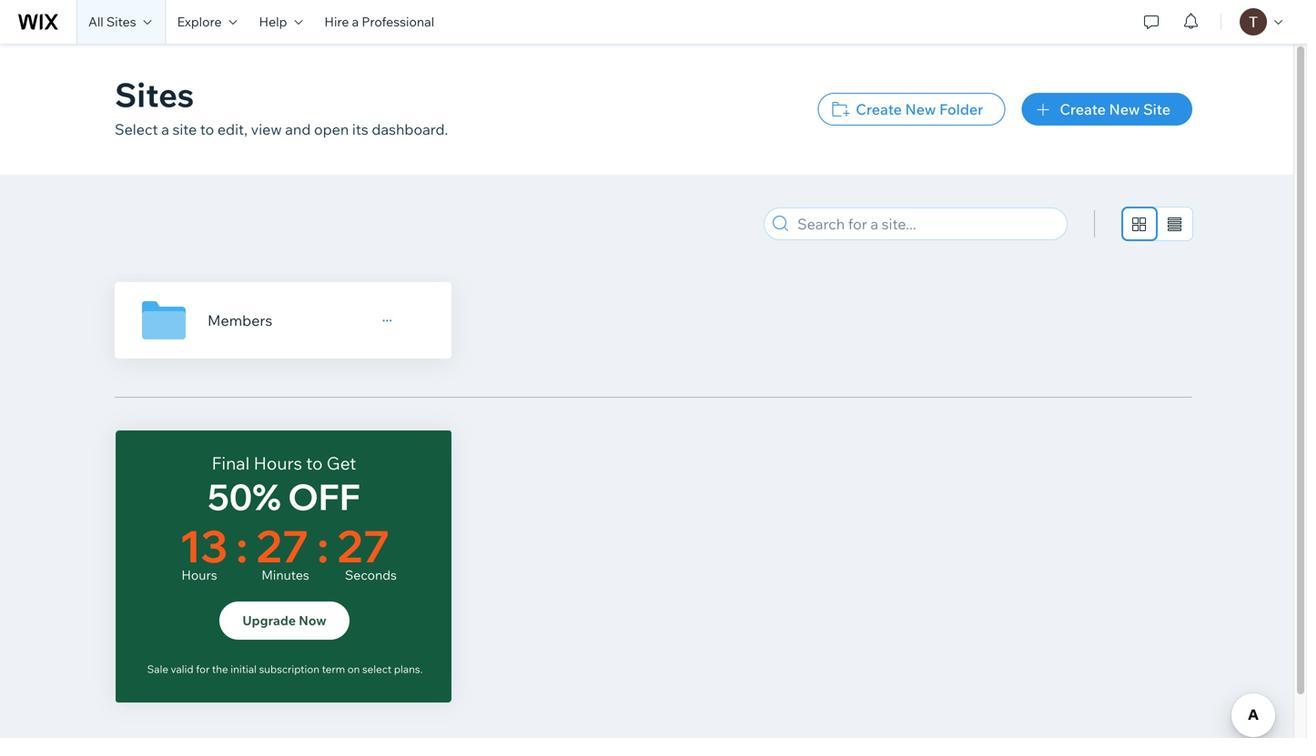 Task type: locate. For each thing, give the bounding box(es) containing it.
a left 'site' on the left top of the page
[[161, 120, 169, 138]]

sites select a site to edit, view and open its dashboard.
[[115, 74, 449, 138]]

hours left the wix
[[182, 567, 217, 583]]

1 vertical spatial hours
[[182, 567, 217, 583]]

select
[[115, 120, 158, 138], [178, 547, 230, 568]]

view
[[251, 120, 282, 138]]

valid
[[374, 650, 398, 664]]

explore
[[177, 14, 222, 30]]

0 vertical spatial select
[[115, 120, 158, 138]]

create new site button
[[1022, 93, 1193, 126]]

new
[[906, 100, 937, 118], [1110, 100, 1141, 118]]

0 horizontal spatial to
[[200, 120, 214, 138]]

premium
[[268, 547, 341, 568]]

members
[[208, 312, 273, 330]]

2 new from the left
[[1110, 100, 1141, 118]]

to left get
[[306, 453, 323, 475]]

offer ends december 13, 2023 (11:59 pm pt). valid for the initial subscription term only.
[[153, 650, 414, 677]]

1 horizontal spatial for
[[401, 650, 414, 664]]

final
[[212, 453, 250, 475]]

create
[[856, 100, 903, 118], [1061, 100, 1107, 118]]

13 : 27 : 27
[[179, 519, 390, 574]]

:
[[236, 519, 248, 574], [317, 519, 329, 574]]

plans.
[[394, 663, 423, 676]]

for right the valid
[[196, 663, 210, 676]]

edit,
[[218, 120, 248, 138]]

create for create new site
[[1061, 100, 1107, 118]]

0 horizontal spatial select
[[115, 120, 158, 138]]

1 horizontal spatial hours
[[254, 453, 302, 475]]

1 new from the left
[[906, 100, 937, 118]]

new left "site"
[[1110, 100, 1141, 118]]

0 vertical spatial hours
[[254, 453, 302, 475]]

1 horizontal spatial :
[[317, 519, 329, 574]]

sites up 'site' on the left top of the page
[[115, 74, 194, 115]]

a inside sites select a site to edit, view and open its dashboard.
[[161, 120, 169, 138]]

pm
[[334, 650, 351, 664]]

only.
[[340, 664, 363, 677]]

folder
[[940, 100, 984, 118]]

0 horizontal spatial 27
[[256, 519, 309, 574]]

2 create from the left
[[1061, 100, 1107, 118]]

0 vertical spatial a
[[352, 14, 359, 30]]

1 horizontal spatial to
[[306, 453, 323, 475]]

0 horizontal spatial create
[[856, 100, 903, 118]]

0 horizontal spatial for
[[196, 663, 210, 676]]

on
[[348, 663, 360, 676]]

help
[[259, 14, 287, 30]]

valid
[[171, 663, 194, 676]]

to inside sites select a site to edit, view and open its dashboard.
[[200, 120, 214, 138]]

sites inside sites select a site to edit, view and open its dashboard.
[[115, 74, 194, 115]]

13,
[[261, 650, 275, 664]]

1 horizontal spatial 27
[[337, 519, 390, 574]]

open
[[314, 120, 349, 138]]

for
[[401, 650, 414, 664], [196, 663, 210, 676]]

13
[[179, 519, 228, 574]]

1 : from the left
[[236, 519, 248, 574]]

pt).
[[353, 650, 372, 664]]

1 horizontal spatial -
[[361, 461, 367, 483]]

term down the (11:59
[[315, 664, 338, 677]]

off
[[288, 475, 361, 520]]

plans
[[345, 547, 388, 568]]

the down ends
[[205, 664, 221, 677]]

1 27 from the left
[[256, 519, 309, 574]]

0 horizontal spatial hours
[[182, 567, 217, 583]]

0 horizontal spatial a
[[161, 120, 169, 138]]

a right hire
[[352, 14, 359, 30]]

subscription
[[259, 663, 320, 676], [252, 664, 312, 677]]

0 vertical spatial to
[[200, 120, 214, 138]]

now for upgrade now
[[299, 613, 327, 629]]

the
[[212, 663, 228, 676], [205, 664, 221, 677]]

create left 'folder' at the top right of page
[[856, 100, 903, 118]]

sites right all
[[106, 14, 136, 30]]

to right 'site' on the left top of the page
[[200, 120, 214, 138]]

1 vertical spatial select
[[178, 547, 230, 568]]

create left "site"
[[1061, 100, 1107, 118]]

hours right the final
[[254, 453, 302, 475]]

hire a professional
[[325, 14, 435, 30]]

1 vertical spatial a
[[161, 120, 169, 138]]

to
[[200, 120, 214, 138], [306, 453, 323, 475]]

now
[[286, 604, 318, 622], [299, 613, 327, 629]]

0 horizontal spatial -
[[201, 461, 206, 483]]

now for save now
[[286, 604, 318, 622]]

new for folder
[[906, 100, 937, 118]]

term
[[322, 663, 345, 676], [315, 664, 338, 677]]

ends
[[181, 650, 205, 664]]

- right get
[[361, 461, 367, 483]]

initial down 'december'
[[223, 664, 249, 677]]

1 horizontal spatial new
[[1110, 100, 1141, 118]]

hours
[[254, 453, 302, 475], [182, 567, 217, 583]]

select left 'site' on the left top of the page
[[115, 120, 158, 138]]

initial
[[231, 663, 257, 676], [223, 664, 249, 677]]

seconds
[[345, 567, 397, 583]]

only
[[319, 461, 357, 483]]

: left "plans"
[[317, 519, 329, 574]]

1 vertical spatial sites
[[115, 74, 194, 115]]

: right 13
[[236, 519, 248, 574]]

new left 'folder' at the top right of page
[[906, 100, 937, 118]]

0 horizontal spatial new
[[906, 100, 937, 118]]

a
[[352, 14, 359, 30], [161, 120, 169, 138]]

1 horizontal spatial create
[[1061, 100, 1107, 118]]

subscription inside offer ends december 13, 2023 (11:59 pm pt). valid for the initial subscription term only.
[[252, 664, 312, 677]]

select left the wix
[[178, 547, 230, 568]]

1 create from the left
[[856, 100, 903, 118]]

- left the final
[[201, 461, 206, 483]]

-
[[201, 461, 206, 483], [361, 461, 367, 483]]

sites
[[106, 14, 136, 30], [115, 74, 194, 115]]

2 27 from the left
[[337, 519, 390, 574]]

- limited time only - 50% off
[[201, 461, 367, 520]]

27
[[256, 519, 309, 574], [337, 519, 390, 574]]

for right valid
[[401, 650, 414, 664]]

0 horizontal spatial :
[[236, 519, 248, 574]]



Task type: vqa. For each thing, say whether or not it's contained in the screenshot.
"AliExpress-" at the bottom of the page
no



Task type: describe. For each thing, give the bounding box(es) containing it.
minutes
[[262, 567, 309, 583]]

term left on
[[322, 663, 345, 676]]

initial left 13,
[[231, 663, 257, 676]]

1 horizontal spatial select
[[178, 547, 230, 568]]

2 : from the left
[[317, 519, 329, 574]]

create new site
[[1061, 100, 1171, 118]]

50%
[[208, 475, 281, 520]]

create new folder button
[[818, 93, 1006, 126]]

1 horizontal spatial a
[[352, 14, 359, 30]]

1 - from the left
[[201, 461, 206, 483]]

select wix premium plans
[[178, 547, 388, 568]]

0 vertical spatial sites
[[106, 14, 136, 30]]

december
[[208, 650, 259, 664]]

site
[[173, 120, 197, 138]]

create for create new folder
[[856, 100, 903, 118]]

term inside offer ends december 13, 2023 (11:59 pm pt). valid for the initial subscription term only.
[[315, 664, 338, 677]]

Search for a site... field
[[792, 209, 1062, 240]]

(11:59
[[304, 650, 332, 664]]

initial inside offer ends december 13, 2023 (11:59 pm pt). valid for the initial subscription term only.
[[223, 664, 249, 677]]

new for site
[[1110, 100, 1141, 118]]

sale valid for the initial subscription term on select plans.
[[147, 663, 423, 676]]

upgrade
[[243, 613, 296, 629]]

for inside offer ends december 13, 2023 (11:59 pm pt). valid for the initial subscription term only.
[[401, 650, 414, 664]]

2023
[[277, 650, 301, 664]]

and
[[285, 120, 311, 138]]

hire
[[325, 14, 349, 30]]

all
[[88, 14, 104, 30]]

save
[[249, 604, 283, 622]]

the inside offer ends december 13, 2023 (11:59 pm pt). valid for the initial subscription term only.
[[205, 664, 221, 677]]

hire a professional link
[[314, 0, 446, 44]]

save now
[[249, 604, 318, 622]]

get
[[327, 453, 357, 475]]

the right ends
[[212, 663, 228, 676]]

sale
[[147, 663, 168, 676]]

its
[[352, 120, 369, 138]]

professional
[[362, 14, 435, 30]]

select inside sites select a site to edit, view and open its dashboard.
[[115, 120, 158, 138]]

save now link
[[218, 593, 349, 633]]

site
[[1144, 100, 1171, 118]]

offer
[[153, 650, 179, 664]]

all sites
[[88, 14, 136, 30]]

time
[[275, 461, 315, 483]]

upgrade now link
[[220, 602, 350, 640]]

select
[[362, 663, 392, 676]]

wix
[[234, 547, 264, 568]]

limited
[[210, 461, 271, 483]]

help button
[[248, 0, 314, 44]]

upgrade now
[[243, 613, 327, 629]]

final hours to get
[[212, 453, 357, 475]]

1 vertical spatial to
[[306, 453, 323, 475]]

create new folder
[[856, 100, 984, 118]]

dashboard.
[[372, 120, 449, 138]]

2 - from the left
[[361, 461, 367, 483]]



